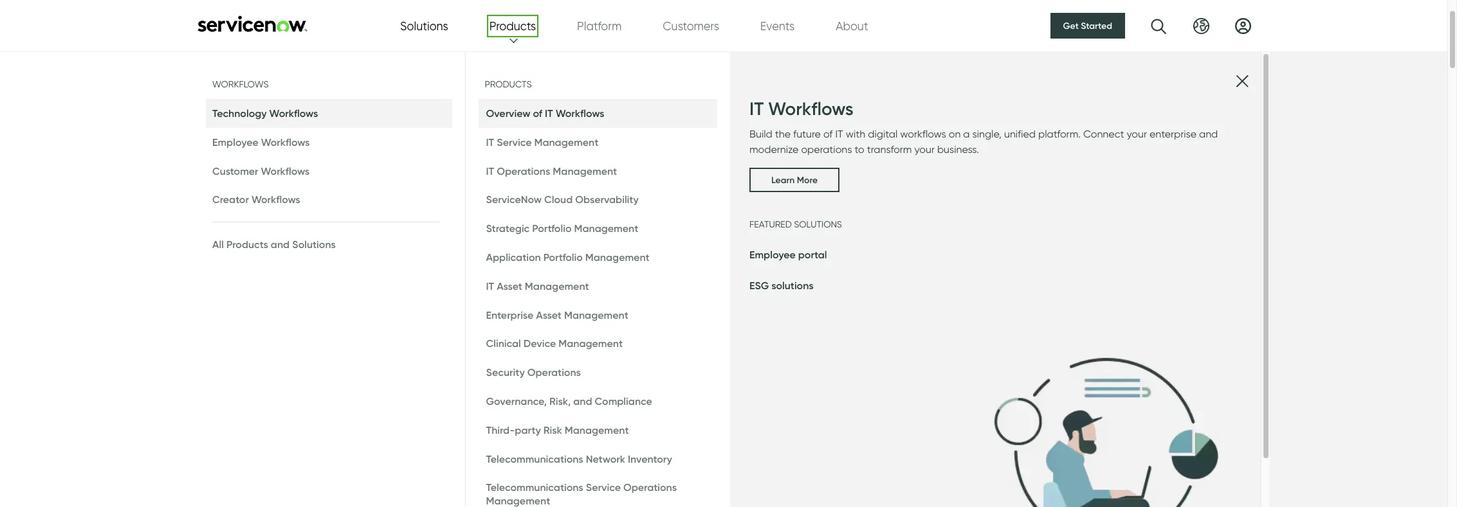 Task type: vqa. For each thing, say whether or not it's contained in the screenshot.
ANSWER
no



Task type: locate. For each thing, give the bounding box(es) containing it.
operations down inventory
[[624, 482, 677, 495]]

solutions inside the esg solutions link
[[772, 280, 814, 292]]

and
[[1200, 128, 1219, 141], [271, 238, 290, 251], [574, 395, 593, 408]]

2 vertical spatial and
[[574, 395, 593, 408]]

operations
[[802, 144, 853, 156]]

creator
[[212, 193, 249, 206]]

modernize
[[750, 144, 799, 156]]

with
[[846, 128, 866, 141]]

it left with on the right
[[836, 128, 844, 141]]

0 vertical spatial of
[[533, 107, 543, 120]]

2 telecommunications from the top
[[486, 482, 584, 495]]

0 vertical spatial asset
[[497, 280, 523, 293]]

esg solutions link
[[750, 280, 814, 295]]

1 vertical spatial and
[[271, 238, 290, 251]]

your down workflows in the right of the page
[[915, 144, 935, 156]]

1 vertical spatial operations
[[528, 366, 581, 379]]

0 horizontal spatial solutions
[[292, 238, 336, 251]]

workflows for employee workflows
[[261, 136, 310, 149]]

0 vertical spatial operations
[[497, 165, 551, 177]]

1 vertical spatial solutions
[[772, 280, 814, 292]]

0 vertical spatial solutions
[[794, 220, 843, 230]]

solutions down employee portal link
[[772, 280, 814, 292]]

your
[[1127, 128, 1148, 141], [915, 144, 935, 156]]

application
[[486, 251, 541, 264]]

it up enterprise
[[486, 280, 494, 293]]

asset
[[497, 280, 523, 293], [536, 309, 562, 322]]

1 vertical spatial employee
[[750, 249, 796, 262]]

and inside build the future of it with digital workflows on a single, unified platform. connect your enterprise and modernize operations to transform your business.
[[1200, 128, 1219, 141]]

creator workflows link
[[206, 186, 452, 214]]

1 vertical spatial telecommunications
[[486, 482, 584, 495]]

telecommunications network inventory link
[[479, 445, 718, 474]]

overview of  it workflows
[[486, 107, 605, 120]]

learn more link
[[750, 168, 840, 193]]

0 horizontal spatial and
[[271, 238, 290, 251]]

clinical
[[486, 338, 521, 350]]

telecommunications down party
[[486, 453, 584, 466]]

workflows up employee workflows
[[269, 107, 318, 120]]

it operations management
[[486, 165, 617, 177]]

1 horizontal spatial and
[[574, 395, 593, 408]]

solutions up portal on the right of page
[[794, 220, 843, 230]]

1 horizontal spatial solutions
[[400, 19, 449, 33]]

0 vertical spatial solutions
[[400, 19, 449, 33]]

solutions
[[794, 220, 843, 230], [772, 280, 814, 292]]

0 vertical spatial portfolio
[[533, 222, 572, 235]]

service inside telecommunications service operations management
[[586, 482, 621, 495]]

2 vertical spatial operations
[[624, 482, 677, 495]]

learn more
[[772, 175, 818, 186]]

it operations management link
[[479, 157, 718, 186]]

0 horizontal spatial employee
[[212, 136, 259, 149]]

of inside build the future of it with digital workflows on a single, unified platform. connect your enterprise and modernize operations to transform your business.
[[824, 128, 833, 141]]

security
[[486, 366, 525, 379]]

1 vertical spatial asset
[[536, 309, 562, 322]]

it inside build the future of it with digital workflows on a single, unified platform. connect your enterprise and modernize operations to transform your business.
[[836, 128, 844, 141]]

workflows down employee workflows
[[261, 165, 310, 177]]

0 vertical spatial telecommunications
[[486, 453, 584, 466]]

employee down featured
[[750, 249, 796, 262]]

technology workflows link
[[206, 99, 452, 128]]

featured solutions
[[750, 220, 843, 230]]

employee portal link
[[750, 249, 827, 264]]

0 vertical spatial and
[[1200, 128, 1219, 141]]

solutions for featured solutions
[[794, 220, 843, 230]]

your right connect
[[1127, 128, 1148, 141]]

third-
[[486, 424, 515, 437]]

products button
[[490, 17, 536, 34]]

workflows down technology workflows
[[261, 136, 310, 149]]

workflows
[[901, 128, 947, 141]]

operations
[[497, 165, 551, 177], [528, 366, 581, 379], [624, 482, 677, 495]]

governance, risk, and compliance link
[[479, 387, 718, 416]]

0 vertical spatial employee
[[212, 136, 259, 149]]

of up operations
[[824, 128, 833, 141]]

operations up 'servicenow'
[[497, 165, 551, 177]]

esg solutions
[[750, 280, 814, 292]]

transform
[[868, 144, 912, 156]]

service down network
[[586, 482, 621, 495]]

1 horizontal spatial service
[[586, 482, 621, 495]]

1 horizontal spatial asset
[[536, 309, 562, 322]]

portfolio down strategic portfolio management
[[544, 251, 583, 264]]

portfolio down cloud
[[533, 222, 572, 235]]

management inside telecommunications service operations management
[[486, 495, 551, 508]]

service inside it service management link
[[497, 136, 532, 149]]

telecommunications
[[486, 453, 584, 466], [486, 482, 584, 495]]

0 horizontal spatial asset
[[497, 280, 523, 293]]

2 horizontal spatial and
[[1200, 128, 1219, 141]]

telecommunications service operations management
[[486, 482, 677, 508]]

it up 'servicenow'
[[486, 165, 494, 177]]

employee
[[212, 136, 259, 149], [750, 249, 796, 262]]

employee up customer
[[212, 136, 259, 149]]

products
[[490, 19, 536, 33], [485, 79, 532, 89], [227, 238, 268, 251]]

employee workflows
[[212, 136, 310, 149]]

1 vertical spatial of
[[824, 128, 833, 141]]

enterprise asset management link
[[479, 301, 718, 330]]

events button
[[761, 17, 795, 34]]

it for it asset management
[[486, 280, 494, 293]]

platform button
[[577, 17, 622, 34]]

customer workflows
[[212, 165, 310, 177]]

1 vertical spatial your
[[915, 144, 935, 156]]

asset up clinical device management
[[536, 309, 562, 322]]

get started link
[[1051, 13, 1126, 39]]

on
[[949, 128, 961, 141]]

technology workflows
[[212, 107, 318, 120]]

workflows up future
[[769, 98, 854, 120]]

and down creator workflows on the top left of the page
[[271, 238, 290, 251]]

employee workflows link
[[206, 128, 452, 157]]

asset up enterprise
[[497, 280, 523, 293]]

connect
[[1084, 128, 1125, 141]]

service
[[497, 136, 532, 149], [586, 482, 621, 495]]

clinical device management
[[486, 338, 623, 350]]

telecommunications for telecommunications service operations management
[[486, 482, 584, 495]]

and right risk,
[[574, 395, 593, 408]]

telecommunications inside telecommunications service operations management
[[486, 482, 584, 495]]

the
[[775, 128, 791, 141]]

customers
[[663, 19, 720, 33]]

1 horizontal spatial of
[[824, 128, 833, 141]]

service down overview
[[497, 136, 532, 149]]

it down overview
[[486, 136, 494, 149]]

asset for enterprise
[[536, 309, 562, 322]]

telecommunications down telecommunications network inventory
[[486, 482, 584, 495]]

customer workflows link
[[206, 157, 452, 186]]

portfolio for strategic
[[533, 222, 572, 235]]

strategic portfolio management
[[486, 222, 639, 235]]

esg
[[750, 280, 769, 292]]

it up build
[[750, 98, 764, 120]]

and right 'enterprise'
[[1200, 128, 1219, 141]]

servicenow image
[[196, 15, 309, 32]]

strategic
[[486, 222, 530, 235]]

0 vertical spatial products
[[490, 19, 536, 33]]

0 horizontal spatial service
[[497, 136, 532, 149]]

0 vertical spatial service
[[497, 136, 532, 149]]

operations down clinical device management
[[528, 366, 581, 379]]

1 horizontal spatial employee
[[750, 249, 796, 262]]

telecommunications network inventory
[[486, 453, 673, 466]]

workflows for customer workflows
[[261, 165, 310, 177]]

1 vertical spatial portfolio
[[544, 251, 583, 264]]

portfolio
[[533, 222, 572, 235], [544, 251, 583, 264]]

0 vertical spatial your
[[1127, 128, 1148, 141]]

management
[[535, 136, 599, 149], [553, 165, 617, 177], [574, 222, 639, 235], [586, 251, 650, 264], [525, 280, 589, 293], [564, 309, 629, 322], [559, 338, 623, 350], [565, 424, 629, 437], [486, 495, 551, 508]]

more
[[797, 175, 818, 186]]

1 telecommunications from the top
[[486, 453, 584, 466]]

of up the it service management
[[533, 107, 543, 120]]

workflows down customer workflows
[[252, 193, 300, 206]]

management for it operations management
[[553, 165, 617, 177]]

all products and solutions
[[212, 238, 336, 251]]

1 vertical spatial service
[[586, 482, 621, 495]]

it asset management
[[486, 280, 589, 293]]

0 horizontal spatial of
[[533, 107, 543, 120]]

it
[[750, 98, 764, 120], [545, 107, 553, 120], [836, 128, 844, 141], [486, 136, 494, 149], [486, 165, 494, 177], [486, 280, 494, 293]]

future
[[794, 128, 821, 141]]



Task type: describe. For each thing, give the bounding box(es) containing it.
it up the it service management
[[545, 107, 553, 120]]

unified
[[1005, 128, 1036, 141]]

governance, risk, and compliance
[[486, 395, 653, 408]]

business.
[[938, 144, 980, 156]]

started
[[1082, 20, 1113, 32]]

1 vertical spatial products
[[485, 79, 532, 89]]

it for it workflows
[[750, 98, 764, 120]]

application portfolio management link
[[479, 243, 718, 272]]

management for it asset management
[[525, 280, 589, 293]]

customers button
[[663, 17, 720, 34]]

get started
[[1064, 20, 1113, 32]]

inventory
[[628, 453, 673, 466]]

overview of  it workflows link
[[479, 99, 718, 128]]

servicenow cloud observability link
[[479, 186, 718, 214]]

events
[[761, 19, 795, 33]]

build
[[750, 128, 773, 141]]

strategic portfolio management link
[[479, 214, 718, 243]]

risk,
[[550, 395, 571, 408]]

portfolio for application
[[544, 251, 583, 264]]

platform
[[577, 19, 622, 33]]

1 horizontal spatial your
[[1127, 128, 1148, 141]]

creator workflows
[[212, 193, 300, 206]]

workflows for it workflows
[[769, 98, 854, 120]]

and for governance, risk, and compliance
[[574, 395, 593, 408]]

learn
[[772, 175, 795, 186]]

1 vertical spatial solutions
[[292, 238, 336, 251]]

workflows up the technology
[[212, 79, 269, 89]]

clinical device management link
[[479, 330, 718, 359]]

platform.
[[1039, 128, 1081, 141]]

employee for employee workflows
[[212, 136, 259, 149]]

network
[[586, 453, 626, 466]]

management for strategic portfolio management
[[574, 222, 639, 235]]

management for enterprise asset management
[[564, 309, 629, 322]]

a
[[964, 128, 970, 141]]

risk
[[544, 424, 562, 437]]

third-party risk management
[[486, 424, 629, 437]]

it for it operations management
[[486, 165, 494, 177]]

it service management
[[486, 136, 599, 149]]

it workflows
[[750, 98, 854, 120]]

device
[[524, 338, 556, 350]]

enterprise
[[1150, 128, 1197, 141]]

it service management link
[[479, 128, 718, 157]]

workflows up it service management link
[[556, 107, 605, 120]]

telecommunications service operations management link
[[479, 474, 718, 508]]

portal
[[799, 249, 827, 262]]

about
[[836, 19, 869, 33]]

technology
[[212, 107, 267, 120]]

management for clinical device management
[[559, 338, 623, 350]]

asset for it
[[497, 280, 523, 293]]

operations for security
[[528, 366, 581, 379]]

servicenow cloud observability
[[486, 193, 639, 206]]

get
[[1064, 20, 1079, 32]]

enterprise asset management
[[486, 309, 629, 322]]

third-party risk management link
[[479, 416, 718, 445]]

cloud
[[545, 193, 573, 206]]

workflows for technology workflows
[[269, 107, 318, 120]]

application portfolio management
[[486, 251, 650, 264]]

featured
[[750, 220, 792, 230]]

security operations link
[[479, 359, 718, 387]]

management for it service management
[[535, 136, 599, 149]]

observability
[[576, 193, 639, 206]]

single,
[[973, 128, 1002, 141]]

enterprise
[[486, 309, 534, 322]]

management for application portfolio management
[[586, 251, 650, 264]]

solutions button
[[400, 17, 449, 34]]

all
[[212, 238, 224, 251]]

it for it service management
[[486, 136, 494, 149]]

customer
[[212, 165, 258, 177]]

build the future of it with digital workflows on a single, unified platform. connect your enterprise and modernize operations to transform your business.
[[750, 128, 1219, 156]]

service for it
[[497, 136, 532, 149]]

security operations
[[486, 366, 581, 379]]

employee portal
[[750, 249, 827, 262]]

compliance
[[595, 395, 653, 408]]

0 horizontal spatial your
[[915, 144, 935, 156]]

to
[[855, 144, 865, 156]]

it asset management link
[[479, 272, 718, 301]]

and for all products and solutions
[[271, 238, 290, 251]]

operations for it
[[497, 165, 551, 177]]

digital
[[868, 128, 898, 141]]

service for telecommunications
[[586, 482, 621, 495]]

all products and solutions link
[[206, 231, 452, 259]]

workflows for creator workflows
[[252, 193, 300, 206]]

2 vertical spatial products
[[227, 238, 268, 251]]

overview
[[486, 107, 531, 120]]

governance,
[[486, 395, 547, 408]]

telecommunications for telecommunications network inventory
[[486, 453, 584, 466]]

servicenow
[[486, 193, 542, 206]]

employee for employee portal
[[750, 249, 796, 262]]

solutions for esg solutions
[[772, 280, 814, 292]]

operations inside telecommunications service operations management
[[624, 482, 677, 495]]

about button
[[836, 17, 869, 34]]



